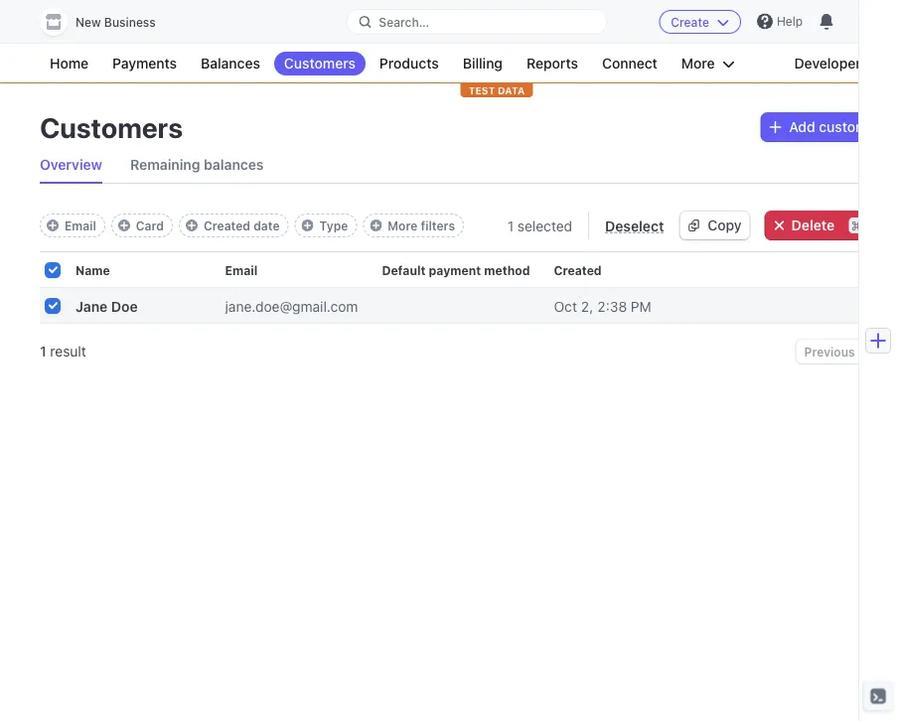 Task type: vqa. For each thing, say whether or not it's contained in the screenshot.
Search… TEXT BOX
yes



Task type: locate. For each thing, give the bounding box(es) containing it.
svg image
[[770, 121, 781, 133]]

0 vertical spatial customers
[[284, 55, 356, 72]]

jane doe
[[76, 298, 138, 314]]

name
[[76, 263, 110, 277]]

more for more
[[682, 55, 715, 72]]

created right add created date image
[[204, 219, 250, 233]]

more
[[682, 55, 715, 72], [388, 219, 418, 233]]

remaining balances link
[[130, 147, 264, 183]]

email right add email 'icon'
[[65, 219, 96, 233]]

customers
[[284, 55, 356, 72], [40, 111, 183, 144]]

created date
[[204, 219, 280, 233]]

toolbar
[[40, 214, 464, 238]]

selected
[[518, 217, 573, 234]]

email
[[65, 219, 96, 233], [225, 263, 258, 277]]

email inside toolbar
[[65, 219, 96, 233]]

created
[[204, 219, 250, 233], [554, 263, 602, 277]]

1 left selected
[[508, 217, 514, 234]]

search…
[[379, 15, 429, 29]]

developers
[[795, 55, 869, 72]]

1 horizontal spatial 1
[[508, 217, 514, 234]]

1 result
[[40, 343, 86, 360]]

business
[[104, 15, 156, 29]]

jane.doe@gmail.com link
[[225, 290, 382, 322]]

method
[[484, 263, 530, 277]]

nex button
[[871, 340, 898, 364]]

email down created date
[[225, 263, 258, 277]]

0 vertical spatial created
[[204, 219, 250, 233]]

tab list containing overview
[[40, 147, 898, 184]]

1 vertical spatial more
[[388, 219, 418, 233]]

customers up overview
[[40, 111, 183, 144]]

1 horizontal spatial created
[[554, 263, 602, 277]]

more down create button
[[682, 55, 715, 72]]

oct 2, 2:38 pm link
[[554, 290, 676, 322]]

jane doe link
[[76, 290, 162, 322]]

copy button
[[680, 212, 750, 240]]

0 horizontal spatial email
[[65, 219, 96, 233]]

more right add more filters 'icon'
[[388, 219, 418, 233]]

1 vertical spatial 1
[[40, 343, 46, 360]]

1 vertical spatial created
[[554, 263, 602, 277]]

default
[[382, 263, 426, 277]]

add card image
[[118, 220, 130, 232]]

new business
[[76, 15, 156, 29]]

1 left result
[[40, 343, 46, 360]]

created up the 2,
[[554, 263, 602, 277]]

⌘
[[851, 219, 862, 233]]

created for created date
[[204, 219, 250, 233]]

0 horizontal spatial 1
[[40, 343, 46, 360]]

nex
[[879, 345, 898, 359]]

0 vertical spatial 1
[[508, 217, 514, 234]]

balances
[[201, 55, 260, 72]]

Search… text field
[[347, 9, 607, 34]]

new business button
[[40, 8, 176, 36]]

test data
[[469, 84, 525, 96]]

1
[[508, 217, 514, 234], [40, 343, 46, 360]]

add email image
[[47, 220, 59, 232]]

add
[[789, 119, 816, 135]]

more inside button
[[682, 55, 715, 72]]

0 horizontal spatial created
[[204, 219, 250, 233]]

add customer
[[789, 119, 882, 135]]

test
[[469, 84, 495, 96]]

filters
[[421, 219, 455, 233]]

home link
[[40, 52, 98, 76]]

0 vertical spatial more
[[682, 55, 715, 72]]

previous button
[[797, 340, 863, 364]]

billing link
[[453, 52, 513, 76]]

copy
[[708, 217, 742, 234]]

customers left 'products'
[[284, 55, 356, 72]]

1 vertical spatial email
[[225, 263, 258, 277]]

connect link
[[592, 52, 668, 76]]

1 vertical spatial customers
[[40, 111, 183, 144]]

tab list
[[40, 147, 898, 184]]

0 horizontal spatial customers
[[40, 111, 183, 144]]

billing
[[463, 55, 503, 72]]

overview link
[[40, 147, 102, 183]]

0 vertical spatial email
[[65, 219, 96, 233]]

products link
[[370, 52, 449, 76]]

more for more filters
[[388, 219, 418, 233]]

0 horizontal spatial more
[[388, 219, 418, 233]]

1 horizontal spatial more
[[682, 55, 715, 72]]

2:38
[[597, 298, 627, 314]]



Task type: describe. For each thing, give the bounding box(es) containing it.
1 horizontal spatial customers
[[284, 55, 356, 72]]

result
[[50, 343, 86, 360]]

remaining
[[130, 157, 200, 173]]

create button
[[659, 10, 741, 34]]

add customer button
[[762, 113, 898, 141]]

default payment method
[[382, 263, 530, 277]]

2,
[[581, 298, 594, 314]]

1 for 1 selected
[[508, 217, 514, 234]]

Select Item checkbox
[[46, 299, 60, 313]]

deselect button
[[605, 213, 664, 238]]

help button
[[749, 5, 811, 37]]

Deselect All checkbox
[[46, 263, 60, 277]]

create
[[671, 15, 710, 29]]

Search… search field
[[347, 9, 607, 34]]

oct 2, 2:38 pm
[[554, 298, 652, 314]]

jane.doe@gmail.com
[[225, 298, 358, 314]]

delete
[[792, 217, 835, 234]]

doe
[[111, 298, 138, 314]]

date
[[254, 219, 280, 233]]

add more filters image
[[370, 220, 382, 232]]

previous
[[805, 345, 855, 359]]

more filters
[[388, 219, 455, 233]]

svg image
[[688, 220, 700, 232]]

more button
[[672, 52, 745, 76]]

1 horizontal spatial email
[[225, 263, 258, 277]]

reports link
[[517, 52, 588, 76]]

add type image
[[302, 220, 314, 232]]

deselect
[[605, 217, 664, 234]]

reports
[[527, 55, 578, 72]]

products
[[380, 55, 439, 72]]

1 selected
[[508, 217, 573, 234]]

help
[[777, 14, 803, 28]]

customer
[[819, 119, 882, 135]]

oct
[[554, 298, 577, 314]]

customers link
[[274, 52, 366, 76]]

type
[[320, 219, 348, 233]]

balances
[[204, 157, 264, 173]]

payments
[[112, 55, 177, 72]]

new
[[76, 15, 101, 29]]

card
[[136, 219, 164, 233]]

developers link
[[785, 52, 879, 76]]

add created date image
[[186, 220, 198, 232]]

toolbar containing email
[[40, 214, 464, 238]]

balances link
[[191, 52, 270, 76]]

jane
[[76, 298, 108, 314]]

created for created
[[554, 263, 602, 277]]

payment
[[429, 263, 481, 277]]

remaining balances
[[130, 157, 264, 173]]

home
[[50, 55, 89, 72]]

connect
[[602, 55, 658, 72]]

overview
[[40, 157, 102, 173]]

pm
[[631, 298, 652, 314]]

data
[[498, 84, 525, 96]]

1 for 1 result
[[40, 343, 46, 360]]

payments link
[[102, 52, 187, 76]]



